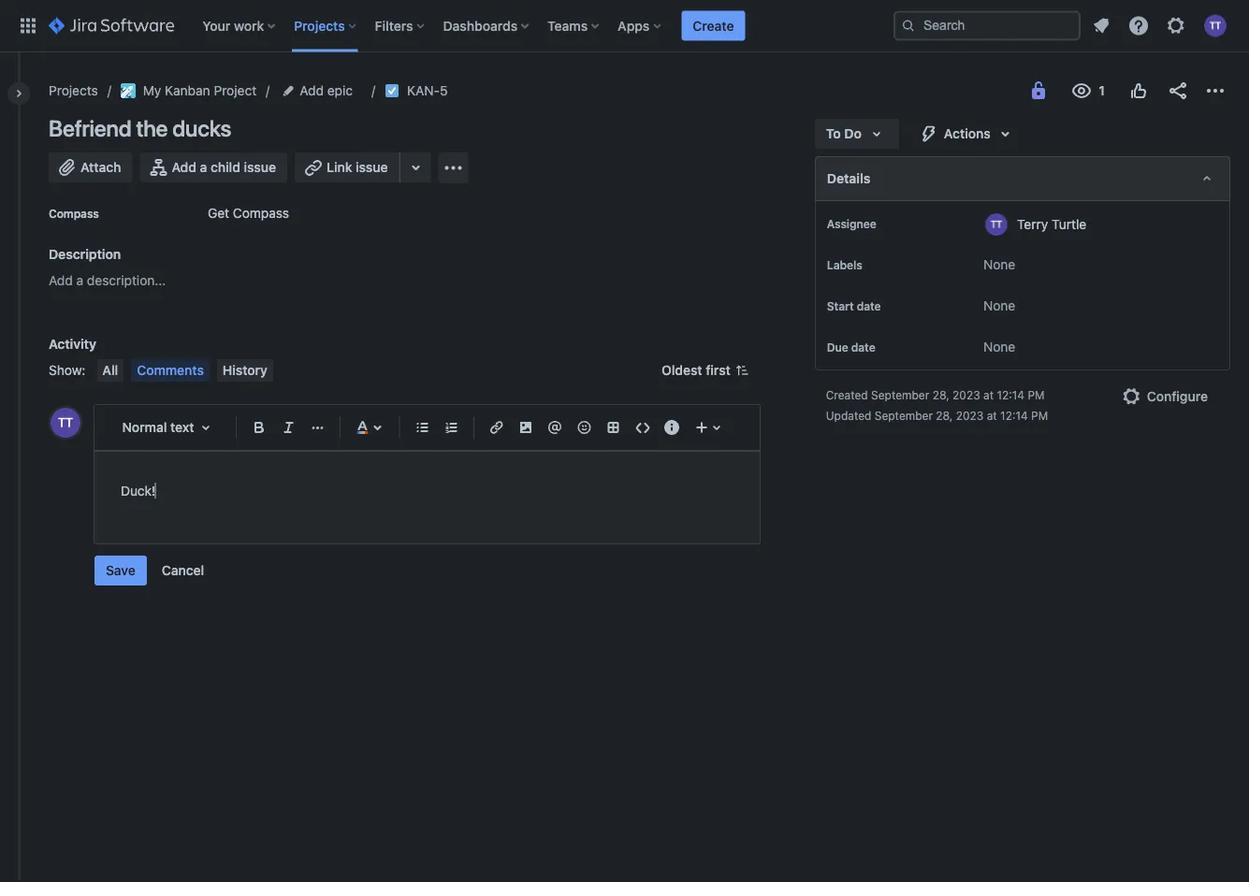 Task type: describe. For each thing, give the bounding box(es) containing it.
0 vertical spatial pm
[[1028, 389, 1045, 402]]

configure
[[1148, 389, 1209, 404]]

oldest first button
[[651, 360, 761, 382]]

none for due date
[[984, 339, 1016, 355]]

created
[[827, 389, 869, 402]]

show:
[[49, 363, 86, 378]]

projects for projects link
[[49, 83, 98, 98]]

a for description...
[[76, 273, 83, 288]]

add image, video, or file image
[[515, 417, 537, 439]]

filters button
[[370, 11, 432, 41]]

date for start date
[[857, 300, 882, 313]]

teams
[[548, 18, 588, 33]]

due date
[[827, 341, 876, 354]]

comments button
[[131, 360, 210, 382]]

attach button
[[49, 153, 132, 183]]

save
[[106, 563, 136, 579]]

0 vertical spatial 2023
[[953, 389, 981, 402]]

apps
[[618, 18, 650, 33]]

filters
[[375, 18, 413, 33]]

italic ⌘i image
[[277, 417, 300, 439]]

kan-5
[[407, 83, 448, 98]]

0 vertical spatial september
[[872, 389, 930, 402]]

link
[[327, 160, 352, 175]]

my kanban project image
[[121, 83, 136, 98]]

teams button
[[542, 11, 607, 41]]

a for child
[[200, 160, 207, 175]]

Comment - Main content area, start typing to enter text. text field
[[121, 480, 734, 503]]

more formatting image
[[307, 417, 329, 439]]

description
[[49, 247, 121, 262]]

kan-
[[407, 83, 440, 98]]

help image
[[1128, 15, 1151, 37]]

add epic
[[300, 83, 353, 98]]

to
[[827, 126, 842, 141]]

to do button
[[815, 119, 900, 149]]

oldest
[[662, 363, 703, 378]]

banner containing your work
[[0, 0, 1250, 52]]

terry
[[1018, 216, 1049, 232]]

ducks
[[173, 115, 231, 141]]

primary element
[[11, 0, 894, 52]]

save button
[[95, 556, 147, 586]]

attach
[[81, 160, 121, 175]]

0 vertical spatial at
[[984, 389, 994, 402]]

add for add epic
[[300, 83, 324, 98]]

comments
[[137, 363, 204, 378]]

add for add a child issue
[[172, 160, 197, 175]]

add a description...
[[49, 273, 166, 288]]

details
[[827, 171, 871, 186]]

normal
[[122, 420, 167, 435]]

1 vertical spatial september
[[875, 409, 933, 422]]

link image
[[486, 417, 508, 439]]

vote options: no one has voted for this issue yet. image
[[1128, 80, 1151, 102]]

copy link to issue image
[[444, 82, 459, 97]]

work
[[234, 18, 264, 33]]

get
[[208, 206, 229, 221]]

your profile and settings image
[[1205, 15, 1228, 37]]

history
[[223, 363, 268, 378]]

created september 28, 2023 at 12:14 pm updated september 28, 2023 at 12:14 pm
[[827, 389, 1049, 422]]

actions
[[945, 126, 991, 141]]

labels
[[827, 258, 863, 272]]

kan-5 link
[[407, 80, 448, 102]]

projects button
[[289, 11, 364, 41]]

normal text button
[[113, 407, 229, 448]]

dashboards button
[[438, 11, 537, 41]]

bullet list ⌘⇧8 image
[[411, 417, 434, 439]]

add for add a description...
[[49, 273, 73, 288]]

configure link
[[1110, 382, 1220, 412]]

project
[[214, 83, 257, 98]]

your work button
[[197, 11, 283, 41]]

menu bar containing all
[[93, 360, 277, 382]]

add a child issue button
[[140, 153, 287, 183]]

description...
[[87, 273, 166, 288]]

actions button
[[907, 119, 1029, 149]]



Task type: vqa. For each thing, say whether or not it's contained in the screenshot.
the date for Start date
yes



Task type: locate. For each thing, give the bounding box(es) containing it.
a left child
[[200, 160, 207, 175]]

banner
[[0, 0, 1250, 52]]

date right due
[[852, 341, 876, 354]]

Search field
[[894, 11, 1081, 41]]

details element
[[815, 156, 1231, 201]]

compass right get
[[233, 206, 289, 221]]

start
[[827, 300, 854, 313]]

issue inside button
[[244, 160, 276, 175]]

settings image
[[1166, 15, 1188, 37]]

to do
[[827, 126, 862, 141]]

befriend
[[49, 115, 131, 141]]

your work
[[202, 18, 264, 33]]

search image
[[902, 18, 917, 33]]

12:14
[[998, 389, 1025, 402], [1001, 409, 1029, 422]]

assignee pin to top. only you can see pinned fields. image
[[881, 216, 896, 231]]

5
[[440, 83, 448, 98]]

september
[[872, 389, 930, 402], [875, 409, 933, 422]]

epic
[[327, 83, 353, 98]]

profile image of terry turtle image
[[51, 408, 81, 438]]

all
[[102, 363, 118, 378]]

a inside button
[[200, 160, 207, 175]]

0 horizontal spatial a
[[76, 273, 83, 288]]

emoji image
[[573, 417, 596, 439]]

compass
[[233, 206, 289, 221], [49, 207, 99, 220]]

text
[[170, 420, 194, 435]]

projects up add epic popup button
[[294, 18, 345, 33]]

2 vertical spatial add
[[49, 273, 73, 288]]

add app image
[[442, 157, 465, 179]]

0 horizontal spatial issue
[[244, 160, 276, 175]]

history button
[[217, 360, 273, 382]]

1 horizontal spatial issue
[[356, 160, 388, 175]]

get compass
[[208, 206, 289, 221]]

child
[[211, 160, 241, 175]]

add inside popup button
[[300, 83, 324, 98]]

1 vertical spatial add
[[172, 160, 197, 175]]

create button
[[682, 11, 746, 41]]

duck!
[[121, 484, 155, 499]]

projects link
[[49, 80, 98, 102]]

none for start date
[[984, 298, 1016, 314]]

mention image
[[544, 417, 567, 439]]

0 vertical spatial 28,
[[933, 389, 950, 402]]

september right created
[[872, 389, 930, 402]]

all button
[[97, 360, 124, 382]]

oldest first
[[662, 363, 731, 378]]

0 horizontal spatial projects
[[49, 83, 98, 98]]

1 horizontal spatial add
[[172, 160, 197, 175]]

due
[[827, 341, 849, 354]]

start date
[[827, 300, 882, 313]]

link issue
[[327, 160, 388, 175]]

1 horizontal spatial a
[[200, 160, 207, 175]]

1 vertical spatial date
[[852, 341, 876, 354]]

bold ⌘b image
[[248, 417, 270, 439]]

1 vertical spatial at
[[988, 409, 998, 422]]

create
[[693, 18, 735, 33]]

1 none from the top
[[984, 257, 1016, 272]]

sidebar navigation image
[[0, 75, 41, 112]]

link issue button
[[295, 153, 401, 183]]

the
[[136, 115, 168, 141]]

dashboards
[[443, 18, 518, 33]]

a down description
[[76, 273, 83, 288]]

link web pages and more image
[[405, 156, 427, 179]]

0 horizontal spatial compass
[[49, 207, 99, 220]]

0 vertical spatial 12:14
[[998, 389, 1025, 402]]

my kanban project link
[[121, 80, 257, 102]]

add down description
[[49, 273, 73, 288]]

kanban
[[165, 83, 210, 98]]

updated
[[827, 409, 872, 422]]

apps button
[[613, 11, 669, 41]]

1 vertical spatial a
[[76, 273, 83, 288]]

issue right child
[[244, 160, 276, 175]]

menu bar
[[93, 360, 277, 382]]

2 horizontal spatial add
[[300, 83, 324, 98]]

issue right link
[[356, 160, 388, 175]]

september right updated
[[875, 409, 933, 422]]

projects
[[294, 18, 345, 33], [49, 83, 98, 98]]

share image
[[1168, 80, 1190, 102]]

0 vertical spatial add
[[300, 83, 324, 98]]

info panel image
[[661, 417, 684, 439]]

jira software image
[[49, 15, 174, 37], [49, 15, 174, 37]]

add a child issue
[[172, 160, 276, 175]]

terry turtle
[[1018, 216, 1087, 232]]

my
[[143, 83, 161, 98]]

issue inside button
[[356, 160, 388, 175]]

0 vertical spatial none
[[984, 257, 1016, 272]]

cancel button
[[151, 556, 216, 586]]

add
[[300, 83, 324, 98], [172, 160, 197, 175], [49, 273, 73, 288]]

date right start
[[857, 300, 882, 313]]

1 horizontal spatial compass
[[233, 206, 289, 221]]

newest first image
[[735, 363, 750, 378]]

projects up 'befriend'
[[49, 83, 98, 98]]

add left epic
[[300, 83, 324, 98]]

appswitcher icon image
[[17, 15, 39, 37]]

add left child
[[172, 160, 197, 175]]

28,
[[933, 389, 950, 402], [937, 409, 954, 422]]

cancel
[[162, 563, 204, 579]]

pm
[[1028, 389, 1045, 402], [1032, 409, 1049, 422]]

numbered list ⌘⇧7 image
[[441, 417, 463, 439]]

1 vertical spatial none
[[984, 298, 1016, 314]]

code snippet image
[[632, 417, 654, 439]]

notifications image
[[1091, 15, 1113, 37]]

0 vertical spatial date
[[857, 300, 882, 313]]

task image
[[385, 83, 400, 98]]

date for due date
[[852, 341, 876, 354]]

1 vertical spatial 12:14
[[1001, 409, 1029, 422]]

befriend the ducks
[[49, 115, 231, 141]]

first
[[706, 363, 731, 378]]

1 vertical spatial projects
[[49, 83, 98, 98]]

compass up description
[[49, 207, 99, 220]]

labels pin to top. only you can see pinned fields. image
[[867, 257, 882, 272]]

1 issue from the left
[[244, 160, 276, 175]]

actions image
[[1205, 80, 1228, 102]]

table image
[[603, 417, 625, 439]]

1 horizontal spatial projects
[[294, 18, 345, 33]]

do
[[845, 126, 862, 141]]

my kanban project
[[143, 83, 257, 98]]

projects for projects popup button
[[294, 18, 345, 33]]

a
[[200, 160, 207, 175], [76, 273, 83, 288]]

2 vertical spatial none
[[984, 339, 1016, 355]]

normal text
[[122, 420, 194, 435]]

2 none from the top
[[984, 298, 1016, 314]]

add inside button
[[172, 160, 197, 175]]

assignee
[[827, 217, 877, 230]]

date
[[857, 300, 882, 313], [852, 341, 876, 354]]

2023
[[953, 389, 981, 402], [957, 409, 984, 422]]

at
[[984, 389, 994, 402], [988, 409, 998, 422]]

0 vertical spatial projects
[[294, 18, 345, 33]]

0 horizontal spatial add
[[49, 273, 73, 288]]

turtle
[[1052, 216, 1087, 232]]

0 vertical spatial a
[[200, 160, 207, 175]]

3 none from the top
[[984, 339, 1016, 355]]

activity
[[49, 337, 96, 352]]

1 vertical spatial 28,
[[937, 409, 954, 422]]

projects inside popup button
[[294, 18, 345, 33]]

issue
[[244, 160, 276, 175], [356, 160, 388, 175]]

2 issue from the left
[[356, 160, 388, 175]]

your
[[202, 18, 231, 33]]

1 vertical spatial pm
[[1032, 409, 1049, 422]]

add epic button
[[279, 80, 359, 102]]

1 vertical spatial 2023
[[957, 409, 984, 422]]

none
[[984, 257, 1016, 272], [984, 298, 1016, 314], [984, 339, 1016, 355]]



